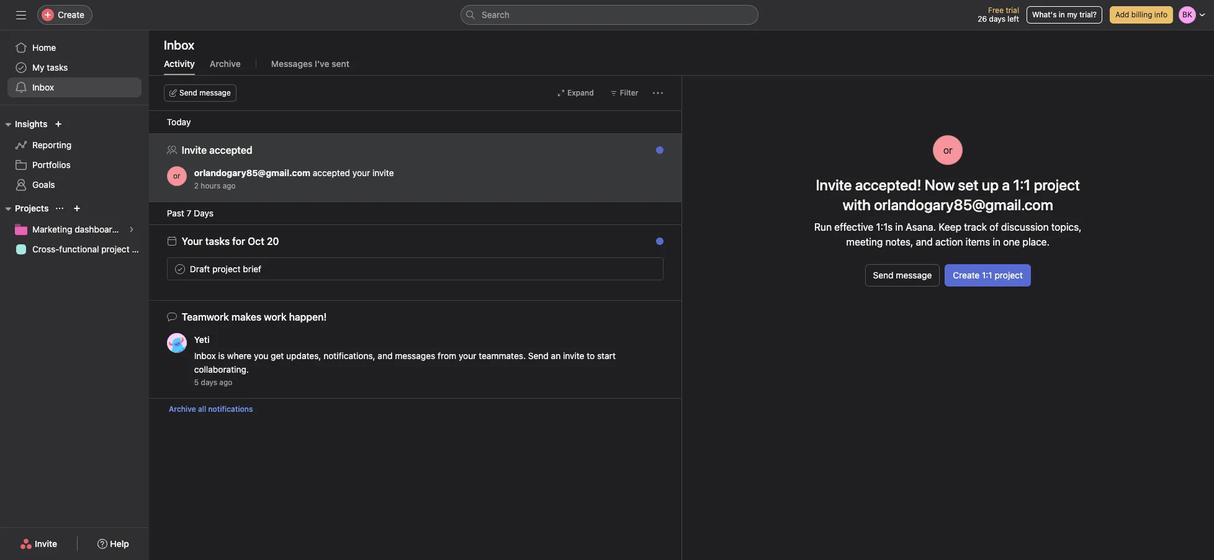 Task type: locate. For each thing, give the bounding box(es) containing it.
0 vertical spatial invite
[[373, 168, 394, 178]]

create up home link
[[58, 9, 84, 20]]

teamwork
[[182, 312, 229, 323]]

reporting link
[[7, 135, 142, 155]]

ago right the hours
[[223, 181, 236, 191]]

1 vertical spatial create
[[954, 270, 980, 281]]

2
[[194, 181, 199, 191]]

teamwork makes work happen!
[[182, 312, 327, 323]]

portfolios
[[32, 160, 71, 170]]

project down one
[[995, 270, 1024, 281]]

marketing dashboards
[[32, 224, 122, 235]]

0 vertical spatial tasks
[[47, 62, 68, 73]]

hours
[[201, 181, 221, 191]]

1 vertical spatial your
[[459, 351, 477, 362]]

topics,
[[1052, 222, 1082, 233]]

messages
[[395, 351, 436, 362]]

archive left all
[[169, 405, 196, 414]]

invite left to
[[563, 351, 585, 362]]

your right from
[[459, 351, 477, 362]]

run effective 1:1s in asana. keep track of discussion topics, meeting notes, and action items in one place.
[[815, 222, 1082, 248]]

orlandogary85@gmail.com accepted your invite 2 hours ago
[[194, 168, 394, 191]]

0 horizontal spatial your
[[353, 168, 370, 178]]

0 horizontal spatial send message
[[180, 88, 231, 98]]

0 horizontal spatial tasks
[[47, 62, 68, 73]]

expand button
[[552, 84, 600, 102]]

marketing
[[32, 224, 72, 235]]

your
[[353, 168, 370, 178], [459, 351, 477, 362]]

1:1 right a
[[1014, 176, 1031, 194]]

or up now
[[944, 145, 953, 156]]

help
[[110, 539, 129, 550]]

ago down collaborating.
[[219, 378, 233, 388]]

or
[[944, 145, 953, 156], [173, 171, 180, 181]]

0 horizontal spatial days
[[201, 378, 217, 388]]

archive notification image
[[650, 148, 660, 158]]

yeti inbox is where you get updates, notifications, and messages from your teammates. send an invite to start collaborating. 5 days ago
[[194, 335, 619, 388]]

goals link
[[7, 175, 142, 195]]

1 vertical spatial 1:1
[[983, 270, 993, 281]]

1 vertical spatial ago
[[219, 378, 233, 388]]

1 horizontal spatial send message button
[[866, 265, 941, 287]]

1 vertical spatial invite
[[563, 351, 585, 362]]

or inside button
[[173, 171, 180, 181]]

0 vertical spatial days
[[990, 14, 1006, 24]]

1 vertical spatial tasks
[[205, 236, 230, 247]]

meeting
[[847, 237, 884, 248]]

1 horizontal spatial message
[[897, 270, 933, 281]]

for
[[232, 236, 245, 247]]

tasks left for
[[205, 236, 230, 247]]

0 vertical spatial and
[[917, 237, 933, 248]]

0 vertical spatial 1:1
[[1014, 176, 1031, 194]]

1 horizontal spatial days
[[990, 14, 1006, 24]]

send message
[[180, 88, 231, 98], [874, 270, 933, 281]]

insights element
[[0, 113, 149, 198]]

create 1:1 project
[[954, 270, 1024, 281]]

messages
[[271, 58, 313, 69]]

draft project brief
[[190, 264, 262, 274]]

invite inside button
[[35, 539, 57, 550]]

Completed checkbox
[[173, 262, 187, 277]]

send message down archive link
[[180, 88, 231, 98]]

home
[[32, 42, 56, 53]]

or up past
[[173, 171, 180, 181]]

orlandogary85@gmail.com link
[[194, 168, 311, 178]]

message down archive link
[[200, 88, 231, 98]]

see details, marketing dashboards image
[[128, 226, 135, 234]]

items
[[966, 237, 991, 248]]

and inside yeti inbox is where you get updates, notifications, and messages from your teammates. send an invite to start collaborating. 5 days ago
[[378, 351, 393, 362]]

0 horizontal spatial 1:1
[[983, 270, 993, 281]]

1 vertical spatial or
[[173, 171, 180, 181]]

days right 5
[[201, 378, 217, 388]]

ago inside yeti inbox is where you get updates, notifications, and messages from your teammates. send an invite to start collaborating. 5 days ago
[[219, 378, 233, 388]]

days inside yeti inbox is where you get updates, notifications, and messages from your teammates. send an invite to start collaborating. 5 days ago
[[201, 378, 217, 388]]

archive inside button
[[169, 405, 196, 414]]

create 1:1 project button
[[946, 265, 1032, 287]]

is
[[218, 351, 225, 362]]

track
[[965, 222, 988, 233]]

0 horizontal spatial create
[[58, 9, 84, 20]]

past
[[167, 208, 184, 219]]

inbox
[[164, 38, 194, 52], [32, 82, 54, 93], [194, 351, 216, 362]]

1 vertical spatial send message button
[[866, 265, 941, 287]]

project left plan
[[101, 244, 130, 255]]

invite right accepted
[[373, 168, 394, 178]]

0 vertical spatial your
[[353, 168, 370, 178]]

free trial 26 days left
[[979, 6, 1020, 24]]

days right 26
[[990, 14, 1006, 24]]

1:1 inside button
[[983, 270, 993, 281]]

send message down notes,
[[874, 270, 933, 281]]

0 vertical spatial send message button
[[164, 84, 237, 102]]

info
[[1155, 10, 1168, 19]]

0 vertical spatial archive
[[210, 58, 241, 69]]

activity link
[[164, 58, 195, 75]]

your inside yeti inbox is where you get updates, notifications, and messages from your teammates. send an invite to start collaborating. 5 days ago
[[459, 351, 477, 362]]

archive right activity
[[210, 58, 241, 69]]

cross-
[[32, 244, 59, 255]]

marketing dashboards link
[[7, 220, 142, 240]]

invite inside invite accepted! now set up a 1:1 project with orlandogary85@gmail.com
[[817, 176, 852, 194]]

1 horizontal spatial send
[[528, 351, 549, 362]]

effective
[[835, 222, 874, 233]]

0 horizontal spatial and
[[378, 351, 393, 362]]

days
[[990, 14, 1006, 24], [201, 378, 217, 388]]

0 horizontal spatial invite
[[373, 168, 394, 178]]

global element
[[0, 30, 149, 105]]

messages i've sent
[[271, 58, 350, 69]]

0 vertical spatial send message
[[180, 88, 231, 98]]

you
[[254, 351, 269, 362]]

and down asana.
[[917, 237, 933, 248]]

1 horizontal spatial your
[[459, 351, 477, 362]]

2 vertical spatial inbox
[[194, 351, 216, 362]]

get
[[271, 351, 284, 362]]

1 horizontal spatial invite
[[563, 351, 585, 362]]

create inside button
[[954, 270, 980, 281]]

archive notification image
[[650, 240, 660, 250]]

what's
[[1033, 10, 1057, 19]]

more actions image
[[653, 88, 663, 98]]

inbox inside yeti inbox is where you get updates, notifications, and messages from your teammates. send an invite to start collaborating. 5 days ago
[[194, 351, 216, 362]]

invite for invite
[[35, 539, 57, 550]]

1 horizontal spatial invite
[[817, 176, 852, 194]]

and
[[917, 237, 933, 248], [378, 351, 393, 362]]

0 horizontal spatial or
[[173, 171, 180, 181]]

inbox down yeti
[[194, 351, 216, 362]]

your right accepted
[[353, 168, 370, 178]]

1 vertical spatial and
[[378, 351, 393, 362]]

create down items
[[954, 270, 980, 281]]

create inside popup button
[[58, 9, 84, 20]]

1 vertical spatial days
[[201, 378, 217, 388]]

projects button
[[0, 201, 49, 216]]

1:1
[[1014, 176, 1031, 194], [983, 270, 993, 281]]

0 vertical spatial invite
[[817, 176, 852, 194]]

1 vertical spatial in
[[896, 222, 904, 233]]

0 vertical spatial message
[[200, 88, 231, 98]]

a
[[1003, 176, 1011, 194]]

26
[[979, 14, 988, 24]]

project
[[1035, 176, 1081, 194], [101, 244, 130, 255], [213, 264, 241, 274], [995, 270, 1024, 281]]

send message button down notes,
[[866, 265, 941, 287]]

send left an in the bottom of the page
[[528, 351, 549, 362]]

1:1 inside invite accepted! now set up a 1:1 project with orlandogary85@gmail.com
[[1014, 176, 1031, 194]]

1 horizontal spatial 1:1
[[1014, 176, 1031, 194]]

tasks inside "global" element
[[47, 62, 68, 73]]

0 vertical spatial send
[[180, 88, 197, 98]]

invite
[[373, 168, 394, 178], [563, 351, 585, 362]]

create button
[[37, 5, 93, 25]]

send down activity link
[[180, 88, 197, 98]]

send down notes,
[[874, 270, 894, 281]]

1:1 down items
[[983, 270, 993, 281]]

1 vertical spatial invite
[[35, 539, 57, 550]]

0 vertical spatial or
[[944, 145, 953, 156]]

0 horizontal spatial invite
[[35, 539, 57, 550]]

1 vertical spatial inbox
[[32, 82, 54, 93]]

insights
[[15, 119, 47, 129]]

1 horizontal spatial tasks
[[205, 236, 230, 247]]

0 vertical spatial ago
[[223, 181, 236, 191]]

2 vertical spatial send
[[528, 351, 549, 362]]

1 horizontal spatial archive
[[210, 58, 241, 69]]

and left the messages
[[378, 351, 393, 362]]

add billing info button
[[1111, 6, 1174, 24]]

1 vertical spatial archive
[[169, 405, 196, 414]]

updates,
[[286, 351, 321, 362]]

in left my
[[1060, 10, 1066, 19]]

new project or portfolio image
[[74, 205, 81, 212]]

now
[[925, 176, 956, 194]]

search
[[482, 9, 510, 20]]

in right "1:1s"
[[896, 222, 904, 233]]

completed image
[[173, 262, 187, 277]]

archive for archive
[[210, 58, 241, 69]]

1 vertical spatial send message
[[874, 270, 933, 281]]

create for create
[[58, 9, 84, 20]]

1 horizontal spatial in
[[993, 237, 1001, 248]]

2 horizontal spatial send
[[874, 270, 894, 281]]

trial
[[1007, 6, 1020, 15]]

0 vertical spatial in
[[1060, 10, 1066, 19]]

1 horizontal spatial and
[[917, 237, 933, 248]]

1 horizontal spatial create
[[954, 270, 980, 281]]

accepted
[[313, 168, 350, 178]]

inbox down my
[[32, 82, 54, 93]]

in left one
[[993, 237, 1001, 248]]

project up 'topics,'
[[1035, 176, 1081, 194]]

collaborating.
[[194, 365, 249, 375]]

message down notes,
[[897, 270, 933, 281]]

sent
[[332, 58, 350, 69]]

notifications
[[208, 405, 253, 414]]

in
[[1060, 10, 1066, 19], [896, 222, 904, 233], [993, 237, 1001, 248]]

to
[[587, 351, 595, 362]]

2 horizontal spatial in
[[1060, 10, 1066, 19]]

inbox up activity
[[164, 38, 194, 52]]

up
[[983, 176, 999, 194]]

20
[[267, 236, 279, 247]]

0 horizontal spatial archive
[[169, 405, 196, 414]]

brief
[[243, 264, 262, 274]]

0 vertical spatial create
[[58, 9, 84, 20]]

tasks right my
[[47, 62, 68, 73]]

send message button down activity link
[[164, 84, 237, 102]]



Task type: vqa. For each thing, say whether or not it's contained in the screenshot.
the bottommost the or
yes



Task type: describe. For each thing, give the bounding box(es) containing it.
oct
[[248, 236, 265, 247]]

work happen!
[[264, 312, 327, 323]]

messages i've sent link
[[271, 58, 350, 75]]

keep
[[939, 222, 962, 233]]

trial?
[[1080, 10, 1098, 19]]

your
[[182, 236, 203, 247]]

reporting
[[32, 140, 72, 150]]

invite for invite accepted! now set up a 1:1 project with orlandogary85@gmail.com
[[817, 176, 852, 194]]

invite inside orlandogary85@gmail.com accepted your invite 2 hours ago
[[373, 168, 394, 178]]

invite accepted! now set up a 1:1 project with orlandogary85@gmail.com
[[817, 176, 1081, 214]]

set
[[959, 176, 979, 194]]

tasks for my
[[47, 62, 68, 73]]

filter
[[620, 88, 639, 98]]

project left 'brief' at the left top of the page
[[213, 264, 241, 274]]

ago inside orlandogary85@gmail.com accepted your invite 2 hours ago
[[223, 181, 236, 191]]

my tasks
[[32, 62, 68, 73]]

archive all notifications
[[169, 405, 253, 414]]

billing
[[1132, 10, 1153, 19]]

home link
[[7, 38, 142, 58]]

in inside button
[[1060, 10, 1066, 19]]

days inside free trial 26 days left
[[990, 14, 1006, 24]]

notifications,
[[324, 351, 376, 362]]

from
[[438, 351, 457, 362]]

functional
[[59, 244, 99, 255]]

2 vertical spatial in
[[993, 237, 1001, 248]]

left
[[1008, 14, 1020, 24]]

create for create 1:1 project
[[954, 270, 980, 281]]

insights button
[[0, 117, 47, 132]]

all
[[198, 405, 206, 414]]

0 horizontal spatial send
[[180, 88, 197, 98]]

projects element
[[0, 198, 149, 262]]

makes
[[232, 312, 262, 323]]

search list box
[[461, 5, 759, 25]]

1 vertical spatial message
[[897, 270, 933, 281]]

0 horizontal spatial message
[[200, 88, 231, 98]]

hide sidebar image
[[16, 10, 26, 20]]

inbox inside "inbox" link
[[32, 82, 54, 93]]

invite button
[[12, 534, 65, 556]]

my tasks link
[[7, 58, 142, 78]]

my
[[1068, 10, 1078, 19]]

dashboards
[[75, 224, 122, 235]]

projects
[[15, 203, 49, 214]]

archive link
[[210, 58, 241, 75]]

past 7 days
[[167, 208, 214, 219]]

plan
[[132, 244, 149, 255]]

project inside invite accepted! now set up a 1:1 project with orlandogary85@gmail.com
[[1035, 176, 1081, 194]]

project inside create 1:1 project button
[[995, 270, 1024, 281]]

where
[[227, 351, 252, 362]]

help button
[[90, 534, 137, 556]]

notes,
[[886, 237, 914, 248]]

archive for archive all notifications
[[169, 405, 196, 414]]

discussion
[[1002, 222, 1050, 233]]

1 vertical spatial send
[[874, 270, 894, 281]]

today
[[167, 117, 191, 127]]

archive all notifications button
[[149, 399, 682, 421]]

an
[[551, 351, 561, 362]]

invite accepted
[[182, 145, 253, 156]]

action
[[936, 237, 964, 248]]

and inside run effective 1:1s in asana. keep track of discussion topics, meeting notes, and action items in one place.
[[917, 237, 933, 248]]

search button
[[461, 5, 759, 25]]

place.
[[1023, 237, 1050, 248]]

start
[[598, 351, 616, 362]]

1:1s
[[877, 222, 893, 233]]

1 horizontal spatial send message
[[874, 270, 933, 281]]

portfolios link
[[7, 155, 142, 175]]

what's in my trial?
[[1033, 10, 1098, 19]]

or button
[[167, 166, 187, 186]]

send inside yeti inbox is where you get updates, notifications, and messages from your teammates. send an invite to start collaborating. 5 days ago
[[528, 351, 549, 362]]

orlandogary85@gmail.com
[[194, 168, 311, 178]]

accepted!
[[856, 176, 922, 194]]

your tasks for oct 20 link
[[182, 236, 279, 247]]

show options, current sort, top image
[[56, 205, 64, 212]]

i've
[[315, 58, 330, 69]]

what's in my trial? button
[[1027, 6, 1103, 24]]

project inside cross-functional project plan link
[[101, 244, 130, 255]]

draft
[[190, 264, 210, 274]]

0 horizontal spatial in
[[896, 222, 904, 233]]

0 horizontal spatial send message button
[[164, 84, 237, 102]]

activity
[[164, 58, 195, 69]]

your inside orlandogary85@gmail.com accepted your invite 2 hours ago
[[353, 168, 370, 178]]

invite inside yeti inbox is where you get updates, notifications, and messages from your teammates. send an invite to start collaborating. 5 days ago
[[563, 351, 585, 362]]

1 horizontal spatial or
[[944, 145, 953, 156]]

filter button
[[605, 84, 644, 102]]

your tasks for oct 20
[[182, 236, 279, 247]]

free
[[989, 6, 1004, 15]]

new image
[[55, 121, 62, 128]]

teammates.
[[479, 351, 526, 362]]

0 vertical spatial inbox
[[164, 38, 194, 52]]

run
[[815, 222, 832, 233]]

with orlandogary85@gmail.com
[[843, 196, 1054, 214]]

goals
[[32, 180, 55, 190]]

tasks for your
[[205, 236, 230, 247]]

one
[[1004, 237, 1021, 248]]



